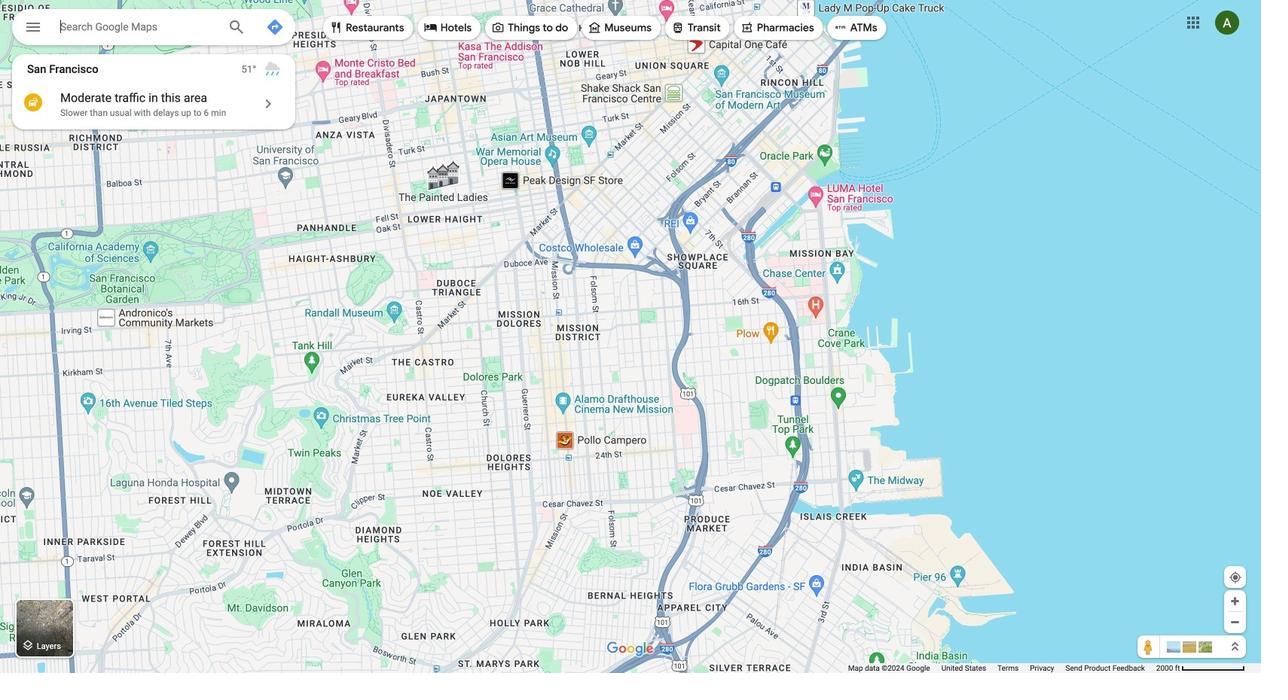 Task type: vqa. For each thing, say whether or not it's contained in the screenshot.
ft
no



Task type: locate. For each thing, give the bounding box(es) containing it.
none search field inside google maps element
[[12, 9, 295, 50]]

Search Google Maps field
[[12, 9, 295, 50]]

None search field
[[12, 9, 295, 50]]

None field
[[60, 17, 216, 35]]

show your location image
[[1229, 571, 1243, 585]]

zoom in image
[[1230, 596, 1241, 608]]



Task type: describe. For each thing, give the bounding box(es) containing it.
google maps element
[[0, 0, 1262, 674]]

rain image
[[264, 60, 282, 78]]

google account: augustus odena  
(augustus@adept.ai) image
[[1216, 11, 1240, 35]]

san francisco weather group
[[242, 54, 295, 84]]

san francisco region
[[12, 54, 295, 130]]

none field inside search google maps field
[[60, 17, 216, 35]]

zoom out image
[[1230, 617, 1241, 629]]

show street view coverage image
[[1138, 636, 1161, 659]]



